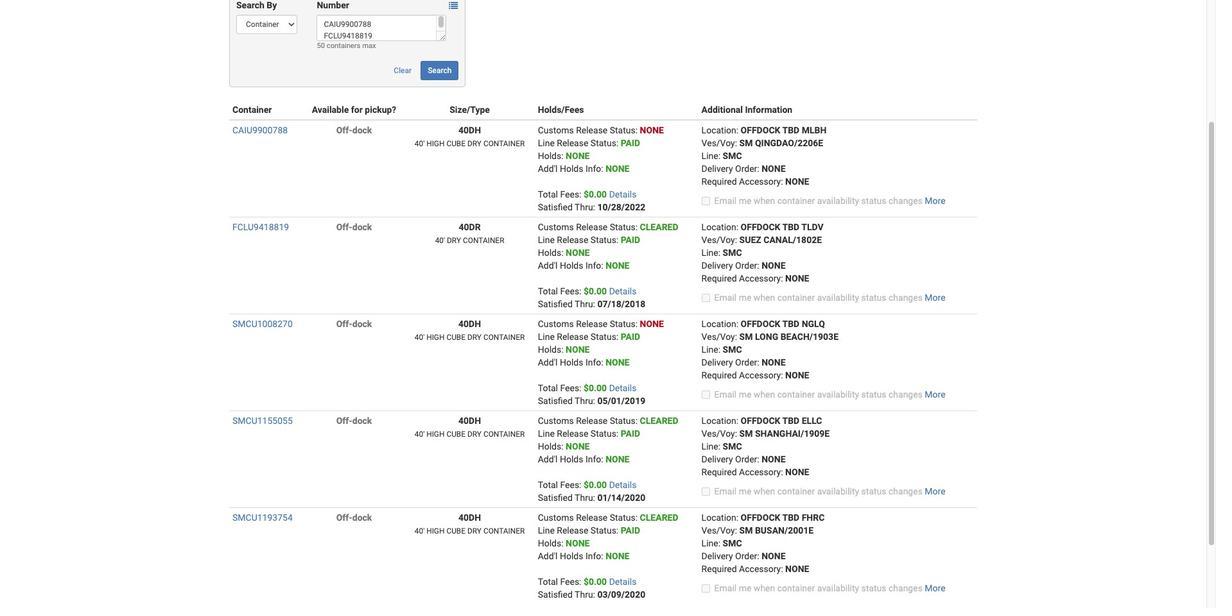 Task type: locate. For each thing, give the bounding box(es) containing it.
2 accessory from the top
[[739, 274, 781, 284]]

holds up total fees: $0.00 details satisfied thru: 05/01/2019
[[560, 358, 584, 368]]

sm inside location : offdock tbd fhrc ves/voy: sm busan/2001e line: smc delivery order : none required accessory : none
[[740, 526, 753, 536]]

satisfied
[[538, 202, 573, 213], [538, 299, 573, 310], [538, 396, 573, 407], [538, 493, 573, 504], [538, 590, 573, 601]]

add'l up total fees: $0.00 details satisfied thru: 07/18/2018
[[538, 261, 558, 271]]

customs release status : none line release status : paid holds: none add'l holds info: none
[[538, 125, 664, 174], [538, 319, 664, 368]]

total fees: $0.00 details satisfied thru: 03/09/2020
[[538, 577, 646, 601]]

details up the 05/01/2019
[[609, 383, 637, 394]]

smc inside location : offdock tbd tldv ves/voy: suez canal/1802e line: smc delivery order : none required accessory : none
[[723, 248, 742, 258]]

total inside total fees: $0.00 details satisfied thru: 03/09/2020
[[538, 577, 558, 588]]

4 required from the top
[[702, 468, 737, 478]]

cleared
[[640, 222, 679, 233], [640, 416, 679, 427], [640, 513, 679, 524]]

fclu9418819
[[233, 222, 289, 233]]

satisfied inside total fees: $0.00 details satisfied thru: 01/14/2020
[[538, 493, 573, 504]]

2 offdock from the top
[[741, 222, 781, 233]]

total inside total fees: $0.00 details satisfied thru: 05/01/2019
[[538, 383, 558, 394]]

cleared down the 05/01/2019
[[640, 416, 679, 427]]

tbd up the qingdao/2206e
[[783, 125, 800, 136]]

4 thru: from the top
[[575, 493, 595, 504]]

tbd left nglq
[[783, 319, 800, 330]]

order for suez canal/1802e
[[736, 261, 758, 271]]

line: inside location : offdock tbd nglq ves/voy: sm long beach/1903e line: smc delivery order : none required accessory : none
[[702, 345, 721, 355]]

3 availability from the top
[[818, 390, 860, 400]]

details link for total fees: $0.00 details satisfied thru: 01/14/2020
[[609, 480, 637, 491]]

3 order from the top
[[736, 358, 758, 368]]

3 delivery from the top
[[702, 358, 733, 368]]

offdock down information
[[741, 125, 781, 136]]

information
[[745, 105, 793, 115]]

email for location : offdock tbd tldv ves/voy: suez canal/1802e line: smc delivery order : none required accessory : none
[[715, 293, 737, 303]]

details inside total fees: $0.00 details satisfied thru: 01/14/2020
[[609, 480, 637, 491]]

03/09/2020
[[598, 590, 646, 601]]

5 tbd from the top
[[783, 513, 800, 524]]

available
[[312, 105, 349, 115]]

4 off-dock from the top
[[336, 416, 372, 427]]

dry for total fees: $0.00 details satisfied thru: 01/14/2020
[[468, 430, 482, 439]]

customs
[[538, 125, 574, 136], [538, 222, 574, 233], [538, 319, 574, 330], [538, 416, 574, 427], [538, 513, 574, 524]]

5 satisfied from the top
[[538, 590, 573, 601]]

customs release status : none line release status : paid holds: none add'l holds info: none up total fees: $0.00 details satisfied thru: 10/28/2022
[[538, 125, 664, 174]]

customs down total fees: $0.00 details satisfied thru: 07/18/2018
[[538, 319, 574, 330]]

beach/1903e
[[781, 332, 839, 342]]

$0.00 inside total fees: $0.00 details satisfied thru: 05/01/2019
[[584, 383, 607, 394]]

holds: up total fees: $0.00 details satisfied thru: 03/09/2020
[[538, 539, 564, 549]]

thru: for 07/18/2018
[[575, 299, 595, 310]]

none
[[640, 125, 664, 136], [566, 151, 590, 161], [606, 164, 630, 174], [762, 164, 786, 174], [786, 177, 810, 187], [566, 248, 590, 258], [606, 261, 630, 271], [762, 261, 786, 271], [786, 274, 810, 284], [640, 319, 664, 330], [566, 345, 590, 355], [606, 358, 630, 368], [762, 358, 786, 368], [786, 371, 810, 381], [566, 442, 590, 452], [606, 455, 630, 465], [762, 455, 786, 465], [786, 468, 810, 478], [566, 539, 590, 549], [606, 552, 630, 562], [762, 552, 786, 562], [786, 565, 810, 575]]

fees: inside total fees: $0.00 details satisfied thru: 10/28/2022
[[560, 189, 582, 200]]

email down location : offdock tbd ellc ves/voy: sm shanghai/1909e line: smc delivery order : none required accessory : none
[[715, 487, 737, 497]]

location inside location : offdock tbd tldv ves/voy: suez canal/1802e line: smc delivery order : none required accessory : none
[[702, 222, 737, 233]]

customs down 'holds/fees'
[[538, 125, 574, 136]]

3 accessory from the top
[[739, 371, 781, 381]]

container for location : offdock tbd mlbh ves/voy: sm qingdao/2206e line: smc delivery order : none required accessory : none
[[778, 196, 815, 206]]

info: for 07/18/2018
[[586, 261, 604, 271]]

location
[[702, 125, 737, 136], [702, 222, 737, 233], [702, 319, 737, 330], [702, 416, 737, 427], [702, 513, 737, 524]]

2 holds: from the top
[[538, 248, 564, 258]]

holds up total fees: $0.00 details satisfied thru: 03/09/2020
[[560, 552, 584, 562]]

location : offdock tbd mlbh ves/voy: sm qingdao/2206e line: smc delivery order : none required accessory : none
[[702, 125, 827, 187]]

1 more from the top
[[925, 196, 946, 206]]

40dh 40' high cube dry container for total fees: $0.00 details satisfied thru: 01/14/2020
[[415, 416, 525, 439]]

3 line: from the top
[[702, 345, 721, 355]]

07/18/2018
[[598, 299, 646, 310]]

tbd inside location : offdock tbd ellc ves/voy: sm shanghai/1909e line: smc delivery order : none required accessory : none
[[783, 416, 800, 427]]

cleared for location : offdock tbd tldv ves/voy: suez canal/1802e line: smc delivery order : none required accessory : none
[[640, 222, 679, 233]]

sm inside location : offdock tbd nglq ves/voy: sm long beach/1903e line: smc delivery order : none required accessory : none
[[740, 332, 753, 342]]

email
[[715, 196, 737, 206], [715, 293, 737, 303], [715, 390, 737, 400], [715, 487, 737, 497], [715, 584, 737, 594]]

40dh for total fees: $0.00 details satisfied thru: 10/28/2022
[[459, 125, 481, 136]]

line down total fees: $0.00 details satisfied thru: 01/14/2020
[[538, 526, 555, 536]]

1 more link from the top
[[925, 196, 946, 206]]

line:
[[702, 151, 721, 161], [702, 248, 721, 258], [702, 345, 721, 355], [702, 442, 721, 452], [702, 539, 721, 549]]

holds: up total fees: $0.00 details satisfied thru: 05/01/2019
[[538, 345, 564, 355]]

status
[[610, 125, 636, 136], [591, 138, 617, 148], [610, 222, 636, 233], [591, 235, 617, 245], [610, 319, 636, 330], [591, 332, 617, 342], [610, 416, 636, 427], [591, 429, 617, 439], [610, 513, 636, 524], [591, 526, 617, 536]]

1 paid from the top
[[621, 138, 641, 148]]

1 vertical spatial search
[[428, 66, 452, 75]]

dry for total fees: $0.00 details satisfied thru: 03/09/2020
[[468, 527, 482, 536]]

thru: inside total fees: $0.00 details satisfied thru: 07/18/2018
[[575, 299, 595, 310]]

more link
[[925, 196, 946, 206], [925, 293, 946, 303], [925, 390, 946, 400], [925, 487, 946, 497], [925, 584, 946, 594]]

off-
[[336, 125, 353, 136], [336, 222, 353, 233], [336, 319, 353, 330], [336, 416, 353, 427], [336, 513, 353, 524]]

me down location : offdock tbd tldv ves/voy: suez canal/1802e line: smc delivery order : none required accessory : none
[[739, 293, 752, 303]]

info: up total fees: $0.00 details satisfied thru: 01/14/2020
[[586, 455, 604, 465]]

me down location : offdock tbd ellc ves/voy: sm shanghai/1909e line: smc delivery order : none required accessory : none
[[739, 487, 752, 497]]

tbd for nglq
[[783, 319, 800, 330]]

total inside total fees: $0.00 details satisfied thru: 01/14/2020
[[538, 480, 558, 491]]

delivery inside location : offdock tbd tldv ves/voy: suez canal/1802e line: smc delivery order : none required accessory : none
[[702, 261, 733, 271]]

holds up total fees: $0.00 details satisfied thru: 10/28/2022
[[560, 164, 584, 174]]

when for canal/1802e
[[754, 293, 775, 303]]

email me when container availability status changes more for location : offdock tbd nglq ves/voy: sm long beach/1903e line: smc delivery order : none required accessory : none
[[715, 390, 946, 400]]

2 customs from the top
[[538, 222, 574, 233]]

Number text field
[[317, 15, 447, 41]]

total inside total fees: $0.00 details satisfied thru: 10/28/2022
[[538, 189, 558, 200]]

status for location : offdock tbd tldv ves/voy: suez canal/1802e line: smc delivery order : none required accessory : none
[[862, 293, 887, 303]]

required inside location : offdock tbd tldv ves/voy: suez canal/1802e line: smc delivery order : none required accessory : none
[[702, 274, 737, 284]]

customs for total fees: $0.00 details satisfied thru: 05/01/2019
[[538, 319, 574, 330]]

1 vertical spatial customs release status : cleared line release status : paid holds: none add'l holds info: none
[[538, 416, 679, 465]]

2 line from the top
[[538, 235, 555, 245]]

fees: inside total fees: $0.00 details satisfied thru: 05/01/2019
[[560, 383, 582, 394]]

line: inside location : offdock tbd mlbh ves/voy: sm qingdao/2206e line: smc delivery order : none required accessory : none
[[702, 151, 721, 161]]

3 when from the top
[[754, 390, 775, 400]]

fees: inside total fees: $0.00 details satisfied thru: 07/18/2018
[[560, 286, 582, 297]]

details for total fees: $0.00 details satisfied thru: 03/09/2020
[[609, 577, 637, 588]]

4 cube from the top
[[447, 527, 466, 536]]

5 add'l from the top
[[538, 552, 558, 562]]

delivery for location : offdock tbd tldv ves/voy: suez canal/1802e line: smc delivery order : none required accessory : none
[[702, 261, 733, 271]]

accessory inside location : offdock tbd mlbh ves/voy: sm qingdao/2206e line: smc delivery order : none required accessory : none
[[739, 177, 781, 187]]

thru: left the 05/01/2019
[[575, 396, 595, 407]]

tldv
[[802, 222, 824, 233]]

4 order from the top
[[736, 455, 758, 465]]

offdock inside location : offdock tbd tldv ves/voy: suez canal/1802e line: smc delivery order : none required accessory : none
[[741, 222, 781, 233]]

order down busan/2001e
[[736, 552, 758, 562]]

1 accessory from the top
[[739, 177, 781, 187]]

1 total from the top
[[538, 189, 558, 200]]

accessory inside location : offdock tbd tldv ves/voy: suez canal/1802e line: smc delivery order : none required accessory : none
[[739, 274, 781, 284]]

customs release status : cleared line release status : paid holds: none add'l holds info: none
[[538, 222, 679, 271], [538, 416, 679, 465], [538, 513, 679, 562]]

accessory down shanghai/1909e
[[739, 468, 781, 478]]

ellc
[[802, 416, 823, 427]]

more for location : offdock tbd ellc ves/voy: sm shanghai/1909e line: smc delivery order : none required accessory : none
[[925, 487, 946, 497]]

email me when container availability status changes more
[[715, 196, 946, 206], [715, 293, 946, 303], [715, 390, 946, 400], [715, 487, 946, 497], [715, 584, 946, 594]]

2 email me when container availability status changes more from the top
[[715, 293, 946, 303]]

location for location : offdock tbd nglq ves/voy: sm long beach/1903e line: smc delivery order : none required accessory : none
[[702, 319, 737, 330]]

4 details from the top
[[609, 480, 637, 491]]

holds
[[560, 164, 584, 174], [560, 261, 584, 271], [560, 358, 584, 368], [560, 455, 584, 465], [560, 552, 584, 562]]

info: for 01/14/2020
[[586, 455, 604, 465]]

accessory for shanghai/1909e
[[739, 468, 781, 478]]

order down long
[[736, 358, 758, 368]]

smc inside location : offdock tbd fhrc ves/voy: sm busan/2001e line: smc delivery order : none required accessory : none
[[723, 539, 742, 549]]

4 smc from the top
[[723, 442, 742, 452]]

fees: for 10/28/2022
[[560, 189, 582, 200]]

tbd up canal/1802e
[[783, 222, 800, 233]]

2 vertical spatial cleared
[[640, 513, 679, 524]]

5 customs from the top
[[538, 513, 574, 524]]

details link up the 05/01/2019
[[609, 383, 637, 394]]

order
[[736, 164, 758, 174], [736, 261, 758, 271], [736, 358, 758, 368], [736, 455, 758, 465], [736, 552, 758, 562]]

thru: inside total fees: $0.00 details satisfied thru: 03/09/2020
[[575, 590, 595, 601]]

location inside location : offdock tbd mlbh ves/voy: sm qingdao/2206e line: smc delivery order : none required accessory : none
[[702, 125, 737, 136]]

smc for sm qingdao/2206e
[[723, 151, 742, 161]]

1 off- from the top
[[336, 125, 353, 136]]

when down location : offdock tbd nglq ves/voy: sm long beach/1903e line: smc delivery order : none required accessory : none
[[754, 390, 775, 400]]

5 accessory from the top
[[739, 565, 781, 575]]

add'l up total fees: $0.00 details satisfied thru: 05/01/2019
[[538, 358, 558, 368]]

email down location : offdock tbd nglq ves/voy: sm long beach/1903e line: smc delivery order : none required accessory : none
[[715, 390, 737, 400]]

ves/voy: inside location : offdock tbd tldv ves/voy: suez canal/1802e line: smc delivery order : none required accessory : none
[[702, 235, 738, 245]]

search inside button
[[428, 66, 452, 75]]

fees:
[[560, 189, 582, 200], [560, 286, 582, 297], [560, 383, 582, 394], [560, 480, 582, 491], [560, 577, 582, 588]]

smcu1193754
[[233, 513, 293, 524]]

1 availability from the top
[[818, 196, 860, 206]]

sm
[[740, 138, 753, 148], [740, 332, 753, 342], [740, 429, 753, 439], [740, 526, 753, 536]]

1 satisfied from the top
[[538, 202, 573, 213]]

2 paid from the top
[[621, 235, 641, 245]]

ves/voy: for sm qingdao/2206e
[[702, 138, 738, 148]]

5 availability from the top
[[818, 584, 860, 594]]

line
[[538, 138, 555, 148], [538, 235, 555, 245], [538, 332, 555, 342], [538, 429, 555, 439], [538, 526, 555, 536]]

email down location : offdock tbd tldv ves/voy: suez canal/1802e line: smc delivery order : none required accessory : none
[[715, 293, 737, 303]]

thru: left 10/28/2022 at the top
[[575, 202, 595, 213]]

details link for total fees: $0.00 details satisfied thru: 10/28/2022
[[609, 189, 637, 200]]

container inside 40dr 40' dry container
[[463, 236, 505, 245]]

smcu1008270 link
[[233, 319, 293, 330]]

1 40dh 40' high cube dry container from the top
[[415, 125, 525, 148]]

additional
[[702, 105, 743, 115]]

order inside location : offdock tbd ellc ves/voy: sm shanghai/1909e line: smc delivery order : none required accessory : none
[[736, 455, 758, 465]]

None checkbox
[[702, 197, 710, 206], [702, 391, 710, 400], [702, 488, 710, 497], [702, 197, 710, 206], [702, 391, 710, 400], [702, 488, 710, 497]]

1 when from the top
[[754, 196, 775, 206]]

sm for sm long beach/1903e
[[740, 332, 753, 342]]

ves/voy: inside location : offdock tbd ellc ves/voy: sm shanghai/1909e line: smc delivery order : none required accessory : none
[[702, 429, 738, 439]]

total fees: $0.00 details satisfied thru: 07/18/2018
[[538, 286, 646, 310]]

thru: for 01/14/2020
[[575, 493, 595, 504]]

5 line: from the top
[[702, 539, 721, 549]]

0 vertical spatial search
[[236, 0, 265, 10]]

ves/voy: inside location : offdock tbd fhrc ves/voy: sm busan/2001e line: smc delivery order : none required accessory : none
[[702, 526, 738, 536]]

me for location : offdock tbd nglq ves/voy: sm long beach/1903e line: smc delivery order : none required accessory : none
[[739, 390, 752, 400]]

40' for total fees: $0.00 details satisfied thru: 10/28/2022
[[415, 139, 425, 148]]

3 $0.00 from the top
[[584, 383, 607, 394]]

offdock up long
[[741, 319, 781, 330]]

details link up the 01/14/2020
[[609, 480, 637, 491]]

40'
[[415, 139, 425, 148], [435, 236, 445, 245], [415, 333, 425, 342], [415, 430, 425, 439], [415, 527, 425, 536]]

add'l up total fees: $0.00 details satisfied thru: 03/09/2020
[[538, 552, 558, 562]]

details inside total fees: $0.00 details satisfied thru: 07/18/2018
[[609, 286, 637, 297]]

dock for smcu1155055
[[352, 416, 372, 427]]

thru: inside total fees: $0.00 details satisfied thru: 01/14/2020
[[575, 493, 595, 504]]

off- for caiu9900788
[[336, 125, 353, 136]]

sm inside location : offdock tbd ellc ves/voy: sm shanghai/1909e line: smc delivery order : none required accessory : none
[[740, 429, 753, 439]]

dock for smcu1008270
[[352, 319, 372, 330]]

email down location : offdock tbd mlbh ves/voy: sm qingdao/2206e line: smc delivery order : none required accessory : none
[[715, 196, 737, 206]]

holds up total fees: $0.00 details satisfied thru: 07/18/2018
[[560, 261, 584, 271]]

more
[[925, 196, 946, 206], [925, 293, 946, 303], [925, 390, 946, 400], [925, 487, 946, 497], [925, 584, 946, 594]]

1 horizontal spatial search
[[428, 66, 452, 75]]

1 vertical spatial cleared
[[640, 416, 679, 427]]

0 horizontal spatial search
[[236, 0, 265, 10]]

40dh for total fees: $0.00 details satisfied thru: 01/14/2020
[[459, 416, 481, 427]]

container up fhrc
[[778, 487, 815, 497]]

ves/voy: inside location : offdock tbd nglq ves/voy: sm long beach/1903e line: smc delivery order : none required accessory : none
[[702, 332, 738, 342]]

tbd inside location : offdock tbd tldv ves/voy: suez canal/1802e line: smc delivery order : none required accessory : none
[[783, 222, 800, 233]]

offdock inside location : offdock tbd fhrc ves/voy: sm busan/2001e line: smc delivery order : none required accessory : none
[[741, 513, 781, 524]]

2 order from the top
[[736, 261, 758, 271]]

location inside location : offdock tbd nglq ves/voy: sm long beach/1903e line: smc delivery order : none required accessory : none
[[702, 319, 737, 330]]

order for sm qingdao/2206e
[[736, 164, 758, 174]]

4 more from the top
[[925, 487, 946, 497]]

me up suez
[[739, 196, 752, 206]]

container for total fees: $0.00 details satisfied thru: 05/01/2019
[[484, 333, 525, 342]]

container up nglq
[[778, 293, 815, 303]]

3 tbd from the top
[[783, 319, 800, 330]]

details up the 07/18/2018
[[609, 286, 637, 297]]

smc inside location : offdock tbd ellc ves/voy: sm shanghai/1909e line: smc delivery order : none required accessory : none
[[723, 442, 742, 452]]

availability for location : offdock tbd fhrc ves/voy: sm busan/2001e line: smc delivery order : none required accessory : none
[[818, 584, 860, 594]]

1 delivery from the top
[[702, 164, 733, 174]]

4 status from the top
[[862, 487, 887, 497]]

location inside location : offdock tbd fhrc ves/voy: sm busan/2001e line: smc delivery order : none required accessory : none
[[702, 513, 737, 524]]

customs release status : cleared line release status : paid holds: none add'l holds info: none down the 01/14/2020
[[538, 513, 679, 562]]

2 location from the top
[[702, 222, 737, 233]]

1 sm from the top
[[740, 138, 753, 148]]

holds: for total fees: $0.00 details satisfied thru: 03/09/2020
[[538, 539, 564, 549]]

2 holds from the top
[[560, 261, 584, 271]]

offdock for canal/1802e
[[741, 222, 781, 233]]

container for location : offdock tbd tldv ves/voy: suez canal/1802e line: smc delivery order : none required accessory : none
[[778, 293, 815, 303]]

5 total from the top
[[538, 577, 558, 588]]

tbd
[[783, 125, 800, 136], [783, 222, 800, 233], [783, 319, 800, 330], [783, 416, 800, 427], [783, 513, 800, 524]]

location : offdock tbd ellc ves/voy: sm shanghai/1909e line: smc delivery order : none required accessory : none
[[702, 416, 830, 478]]

thru: left the 07/18/2018
[[575, 299, 595, 310]]

add'l for total fees: $0.00 details satisfied thru: 05/01/2019
[[538, 358, 558, 368]]

details for total fees: $0.00 details satisfied thru: 01/14/2020
[[609, 480, 637, 491]]

order down suez
[[736, 261, 758, 271]]

2 me from the top
[[739, 293, 752, 303]]

2 add'l from the top
[[538, 261, 558, 271]]

tbd up shanghai/1909e
[[783, 416, 800, 427]]

1 details link from the top
[[609, 189, 637, 200]]

high
[[427, 139, 445, 148], [427, 333, 445, 342], [427, 430, 445, 439], [427, 527, 445, 536]]

satisfied inside total fees: $0.00 details satisfied thru: 05/01/2019
[[538, 396, 573, 407]]

0 vertical spatial customs release status : none line release status : paid holds: none add'l holds info: none
[[538, 125, 664, 174]]

3 off-dock from the top
[[336, 319, 372, 330]]

container
[[484, 139, 525, 148], [463, 236, 505, 245], [484, 333, 525, 342], [484, 430, 525, 439], [484, 527, 525, 536]]

when up busan/2001e
[[754, 487, 775, 497]]

4 container from the top
[[778, 487, 815, 497]]

holds/fees
[[538, 105, 584, 115]]

search
[[236, 0, 265, 10], [428, 66, 452, 75]]

4 paid from the top
[[621, 429, 641, 439]]

container
[[233, 105, 272, 115]]

info: up total fees: $0.00 details satisfied thru: 07/18/2018
[[586, 261, 604, 271]]

tbd up busan/2001e
[[783, 513, 800, 524]]

suez
[[740, 235, 762, 245]]

$0.00 up 10/28/2022 at the top
[[584, 189, 607, 200]]

2 info: from the top
[[586, 261, 604, 271]]

2 changes from the top
[[889, 293, 923, 303]]

dry inside 40dr 40' dry container
[[447, 236, 461, 245]]

3 changes from the top
[[889, 390, 923, 400]]

$0.00 inside total fees: $0.00 details satisfied thru: 03/09/2020
[[584, 577, 607, 588]]

smc
[[723, 151, 742, 161], [723, 248, 742, 258], [723, 345, 742, 355], [723, 442, 742, 452], [723, 539, 742, 549]]

order inside location : offdock tbd nglq ves/voy: sm long beach/1903e line: smc delivery order : none required accessory : none
[[736, 358, 758, 368]]

email me when container availability status changes more for location : offdock tbd mlbh ves/voy: sm qingdao/2206e line: smc delivery order : none required accessory : none
[[715, 196, 946, 206]]

container up tldv
[[778, 196, 815, 206]]

2 $0.00 from the top
[[584, 286, 607, 297]]

3 details from the top
[[609, 383, 637, 394]]

order inside location : offdock tbd tldv ves/voy: suez canal/1802e line: smc delivery order : none required accessory : none
[[736, 261, 758, 271]]

search right "clear" button
[[428, 66, 452, 75]]

4 high from the top
[[427, 527, 445, 536]]

4 line from the top
[[538, 429, 555, 439]]

thru: inside total fees: $0.00 details satisfied thru: 05/01/2019
[[575, 396, 595, 407]]

offdock up busan/2001e
[[741, 513, 781, 524]]

holds: up total fees: $0.00 details satisfied thru: 07/18/2018
[[538, 248, 564, 258]]

40' inside 40dr 40' dry container
[[435, 236, 445, 245]]

container up ellc
[[778, 390, 815, 400]]

paid
[[621, 138, 641, 148], [621, 235, 641, 245], [621, 332, 641, 342], [621, 429, 641, 439], [621, 526, 641, 536]]

smcu1008270
[[233, 319, 293, 330]]

caiu9900788
[[233, 125, 288, 136]]

customs down total fees: $0.00 details satisfied thru: 05/01/2019
[[538, 416, 574, 427]]

add'l
[[538, 164, 558, 174], [538, 261, 558, 271], [538, 358, 558, 368], [538, 455, 558, 465], [538, 552, 558, 562]]

None checkbox
[[702, 294, 710, 303], [702, 585, 710, 594], [702, 294, 710, 303], [702, 585, 710, 594]]

info: up total fees: $0.00 details satisfied thru: 03/09/2020
[[586, 552, 604, 562]]

off-dock
[[336, 125, 372, 136], [336, 222, 372, 233], [336, 319, 372, 330], [336, 416, 372, 427], [336, 513, 372, 524]]

4 add'l from the top
[[538, 455, 558, 465]]

holds up total fees: $0.00 details satisfied thru: 01/14/2020
[[560, 455, 584, 465]]

2 details from the top
[[609, 286, 637, 297]]

required inside location : offdock tbd nglq ves/voy: sm long beach/1903e line: smc delivery order : none required accessory : none
[[702, 371, 737, 381]]

location for location : offdock tbd ellc ves/voy: sm shanghai/1909e line: smc delivery order : none required accessory : none
[[702, 416, 737, 427]]

line down total fees: $0.00 details satisfied thru: 10/28/2022
[[538, 235, 555, 245]]

$0.00 inside total fees: $0.00 details satisfied thru: 10/28/2022
[[584, 189, 607, 200]]

total
[[538, 189, 558, 200], [538, 286, 558, 297], [538, 383, 558, 394], [538, 480, 558, 491], [538, 577, 558, 588]]

line down total fees: $0.00 details satisfied thru: 05/01/2019
[[538, 429, 555, 439]]

details inside total fees: $0.00 details satisfied thru: 03/09/2020
[[609, 577, 637, 588]]

show list image
[[449, 1, 458, 10]]

location for location : offdock tbd fhrc ves/voy: sm busan/2001e line: smc delivery order : none required accessory : none
[[702, 513, 737, 524]]

when up long
[[754, 293, 775, 303]]

order inside location : offdock tbd fhrc ves/voy: sm busan/2001e line: smc delivery order : none required accessory : none
[[736, 552, 758, 562]]

clear button
[[387, 61, 419, 80]]

holds: down 'holds/fees'
[[538, 151, 564, 161]]

3 satisfied from the top
[[538, 396, 573, 407]]

sm left long
[[740, 332, 753, 342]]

cleared down 10/28/2022 at the top
[[640, 222, 679, 233]]

when for shanghai/1909e
[[754, 487, 775, 497]]

offdock up suez
[[741, 222, 781, 233]]

cleared down the 01/14/2020
[[640, 513, 679, 524]]

holds: for total fees: $0.00 details satisfied thru: 07/18/2018
[[538, 248, 564, 258]]

details inside total fees: $0.00 details satisfied thru: 10/28/2022
[[609, 189, 637, 200]]

1 high from the top
[[427, 139, 445, 148]]

thru: for 05/01/2019
[[575, 396, 595, 407]]

required inside location : offdock tbd ellc ves/voy: sm shanghai/1909e line: smc delivery order : none required accessory : none
[[702, 468, 737, 478]]

4 accessory from the top
[[739, 468, 781, 478]]

5 off-dock from the top
[[336, 513, 372, 524]]

email for location : offdock tbd nglq ves/voy: sm long beach/1903e line: smc delivery order : none required accessory : none
[[715, 390, 737, 400]]

accessory
[[739, 177, 781, 187], [739, 274, 781, 284], [739, 371, 781, 381], [739, 468, 781, 478], [739, 565, 781, 575]]

4 email me when container availability status changes more from the top
[[715, 487, 946, 497]]

long
[[755, 332, 779, 342]]

info: up total fees: $0.00 details satisfied thru: 10/28/2022
[[586, 164, 604, 174]]

ves/voy: inside location : offdock tbd mlbh ves/voy: sm qingdao/2206e line: smc delivery order : none required accessory : none
[[702, 138, 738, 148]]

accessory inside location : offdock tbd fhrc ves/voy: sm busan/2001e line: smc delivery order : none required accessory : none
[[739, 565, 781, 575]]

cube for total fees: $0.00 details satisfied thru: 03/09/2020
[[447, 527, 466, 536]]

info: up total fees: $0.00 details satisfied thru: 05/01/2019
[[586, 358, 604, 368]]

0 vertical spatial customs release status : cleared line release status : paid holds: none add'l holds info: none
[[538, 222, 679, 271]]

01/14/2020
[[598, 493, 646, 504]]

off- for fclu9418819
[[336, 222, 353, 233]]

customs release status : cleared line release status : paid holds: none add'l holds info: none down the 05/01/2019
[[538, 416, 679, 465]]

container down location : offdock tbd fhrc ves/voy: sm busan/2001e line: smc delivery order : none required accessory : none
[[778, 584, 815, 594]]

availability
[[818, 196, 860, 206], [818, 293, 860, 303], [818, 390, 860, 400], [818, 487, 860, 497], [818, 584, 860, 594]]

fhrc
[[802, 513, 825, 524]]

canal/1802e
[[764, 235, 822, 245]]

4 offdock from the top
[[741, 416, 781, 427]]

accessory inside location : offdock tbd ellc ves/voy: sm shanghai/1909e line: smc delivery order : none required accessory : none
[[739, 468, 781, 478]]

4 delivery from the top
[[702, 455, 733, 465]]

smc inside location : offdock tbd mlbh ves/voy: sm qingdao/2206e line: smc delivery order : none required accessory : none
[[723, 151, 742, 161]]

2 more from the top
[[925, 293, 946, 303]]

accessory down busan/2001e
[[739, 565, 781, 575]]

cube for total fees: $0.00 details satisfied thru: 05/01/2019
[[447, 333, 466, 342]]

cube for total fees: $0.00 details satisfied thru: 10/28/2022
[[447, 139, 466, 148]]

fees: for 03/09/2020
[[560, 577, 582, 588]]

offdock
[[741, 125, 781, 136], [741, 222, 781, 233], [741, 319, 781, 330], [741, 416, 781, 427], [741, 513, 781, 524]]

line: inside location : offdock tbd ellc ves/voy: sm shanghai/1909e line: smc delivery order : none required accessory : none
[[702, 442, 721, 452]]

cube
[[447, 139, 466, 148], [447, 333, 466, 342], [447, 430, 466, 439], [447, 527, 466, 536]]

details link
[[609, 189, 637, 200], [609, 286, 637, 297], [609, 383, 637, 394], [609, 480, 637, 491], [609, 577, 637, 588]]

accessory down suez
[[739, 274, 781, 284]]

40dr
[[459, 222, 481, 233]]

required inside location : offdock tbd fhrc ves/voy: sm busan/2001e line: smc delivery order : none required accessory : none
[[702, 565, 737, 575]]

dock
[[352, 125, 372, 136], [352, 222, 372, 233], [352, 319, 372, 330], [352, 416, 372, 427], [352, 513, 372, 524]]

thru: left the 01/14/2020
[[575, 493, 595, 504]]

5 off- from the top
[[336, 513, 353, 524]]

when down location : offdock tbd fhrc ves/voy: sm busan/2001e line: smc delivery order : none required accessory : none
[[754, 584, 775, 594]]

customs down total fees: $0.00 details satisfied thru: 01/14/2020
[[538, 513, 574, 524]]

high for total fees: $0.00 details satisfied thru: 01/14/2020
[[427, 430, 445, 439]]

satisfied inside total fees: $0.00 details satisfied thru: 03/09/2020
[[538, 590, 573, 601]]

line: inside location : offdock tbd fhrc ves/voy: sm busan/2001e line: smc delivery order : none required accessory : none
[[702, 539, 721, 549]]

1 customs release status : none line release status : paid holds: none add'l holds info: none from the top
[[538, 125, 664, 174]]

total for total fees: $0.00 details satisfied thru: 01/14/2020
[[538, 480, 558, 491]]

3 email from the top
[[715, 390, 737, 400]]

satisfied inside total fees: $0.00 details satisfied thru: 10/28/2022
[[538, 202, 573, 213]]

smcu1193754 link
[[233, 513, 293, 524]]

customs down total fees: $0.00 details satisfied thru: 10/28/2022
[[538, 222, 574, 233]]

details link up the 07/18/2018
[[609, 286, 637, 297]]

details up 10/28/2022 at the top
[[609, 189, 637, 200]]

line down 'holds/fees'
[[538, 138, 555, 148]]

5 line from the top
[[538, 526, 555, 536]]

2 vertical spatial customs release status : cleared line release status : paid holds: none add'l holds info: none
[[538, 513, 679, 562]]

sm inside location : offdock tbd mlbh ves/voy: sm qingdao/2206e line: smc delivery order : none required accessory : none
[[740, 138, 753, 148]]

40dh 40' high cube dry container for total fees: $0.00 details satisfied thru: 05/01/2019
[[415, 319, 525, 342]]

delivery inside location : offdock tbd mlbh ves/voy: sm qingdao/2206e line: smc delivery order : none required accessory : none
[[702, 164, 733, 174]]

shanghai/1909e
[[755, 429, 830, 439]]

fees: inside total fees: $0.00 details satisfied thru: 01/14/2020
[[560, 480, 582, 491]]

3 details link from the top
[[609, 383, 637, 394]]

holds for total fees: $0.00 details satisfied thru: 07/18/2018
[[560, 261, 584, 271]]

delivery inside location : offdock tbd fhrc ves/voy: sm busan/2001e line: smc delivery order : none required accessory : none
[[702, 552, 733, 562]]

me
[[739, 196, 752, 206], [739, 293, 752, 303], [739, 390, 752, 400], [739, 487, 752, 497], [739, 584, 752, 594]]

tbd inside location : offdock tbd mlbh ves/voy: sm qingdao/2206e line: smc delivery order : none required accessory : none
[[783, 125, 800, 136]]

2 line: from the top
[[702, 248, 721, 258]]

changes for location : offdock tbd mlbh ves/voy: sm qingdao/2206e line: smc delivery order : none required accessory : none
[[889, 196, 923, 206]]

0 vertical spatial cleared
[[640, 222, 679, 233]]

customs release status : cleared line release status : paid holds: none add'l holds info: none for 01/14/2020
[[538, 416, 679, 465]]

required for location : offdock tbd fhrc ves/voy: sm busan/2001e line: smc delivery order : none required accessory : none
[[702, 565, 737, 575]]

2 40dh from the top
[[459, 319, 481, 330]]

4 satisfied from the top
[[538, 493, 573, 504]]

line: inside location : offdock tbd tldv ves/voy: suez canal/1802e line: smc delivery order : none required accessory : none
[[702, 248, 721, 258]]

accessory down long
[[739, 371, 781, 381]]

search left "by"
[[236, 0, 265, 10]]

release
[[576, 125, 608, 136], [557, 138, 589, 148], [576, 222, 608, 233], [557, 235, 589, 245], [576, 319, 608, 330], [557, 332, 589, 342], [576, 416, 608, 427], [557, 429, 589, 439], [576, 513, 608, 524], [557, 526, 589, 536]]

accessory down the qingdao/2206e
[[739, 177, 781, 187]]

when
[[754, 196, 775, 206], [754, 293, 775, 303], [754, 390, 775, 400], [754, 487, 775, 497], [754, 584, 775, 594]]

$0.00 up the 05/01/2019
[[584, 383, 607, 394]]

location : offdock tbd fhrc ves/voy: sm busan/2001e line: smc delivery order : none required accessory : none
[[702, 513, 825, 575]]

container for location : offdock tbd fhrc ves/voy: sm busan/2001e line: smc delivery order : none required accessory : none
[[778, 584, 815, 594]]

me down location : offdock tbd nglq ves/voy: sm long beach/1903e line: smc delivery order : none required accessory : none
[[739, 390, 752, 400]]

holds: up total fees: $0.00 details satisfied thru: 01/14/2020
[[538, 442, 564, 452]]

offdock inside location : offdock tbd nglq ves/voy: sm long beach/1903e line: smc delivery order : none required accessory : none
[[741, 319, 781, 330]]

tbd inside location : offdock tbd fhrc ves/voy: sm busan/2001e line: smc delivery order : none required accessory : none
[[783, 513, 800, 524]]

status for location : offdock tbd mlbh ves/voy: sm qingdao/2206e line: smc delivery order : none required accessory : none
[[862, 196, 887, 206]]

offdock inside location : offdock tbd ellc ves/voy: sm shanghai/1909e line: smc delivery order : none required accessory : none
[[741, 416, 781, 427]]

add'l for total fees: $0.00 details satisfied thru: 07/18/2018
[[538, 261, 558, 271]]

details inside total fees: $0.00 details satisfied thru: 05/01/2019
[[609, 383, 637, 394]]

me down location : offdock tbd fhrc ves/voy: sm busan/2001e line: smc delivery order : none required accessory : none
[[739, 584, 752, 594]]

3 paid from the top
[[621, 332, 641, 342]]

total fees: $0.00 details satisfied thru: 10/28/2022
[[538, 189, 646, 213]]

5 holds: from the top
[[538, 539, 564, 549]]

email for location : offdock tbd mlbh ves/voy: sm qingdao/2206e line: smc delivery order : none required accessory : none
[[715, 196, 737, 206]]

2 high from the top
[[427, 333, 445, 342]]

satisfied for total fees: $0.00 details satisfied thru: 01/14/2020
[[538, 493, 573, 504]]

1 email from the top
[[715, 196, 737, 206]]

cube for total fees: $0.00 details satisfied thru: 01/14/2020
[[447, 430, 466, 439]]

fees: inside total fees: $0.00 details satisfied thru: 03/09/2020
[[560, 577, 582, 588]]

details for total fees: $0.00 details satisfied thru: 10/28/2022
[[609, 189, 637, 200]]

sm left shanghai/1909e
[[740, 429, 753, 439]]

5 info: from the top
[[586, 552, 604, 562]]

customs for total fees: $0.00 details satisfied thru: 03/09/2020
[[538, 513, 574, 524]]

required
[[702, 177, 737, 187], [702, 274, 737, 284], [702, 371, 737, 381], [702, 468, 737, 478], [702, 565, 737, 575]]

5 fees: from the top
[[560, 577, 582, 588]]

changes for location : offdock tbd fhrc ves/voy: sm busan/2001e line: smc delivery order : none required accessory : none
[[889, 584, 923, 594]]

dry for total fees: $0.00 details satisfied thru: 10/28/2022
[[468, 139, 482, 148]]

2 cube from the top
[[447, 333, 466, 342]]

required inside location : offdock tbd mlbh ves/voy: sm qingdao/2206e line: smc delivery order : none required accessory : none
[[702, 177, 737, 187]]

2 ves/voy: from the top
[[702, 235, 738, 245]]

location for location : offdock tbd tldv ves/voy: suez canal/1802e line: smc delivery order : none required accessory : none
[[702, 222, 737, 233]]

4 location from the top
[[702, 416, 737, 427]]

total inside total fees: $0.00 details satisfied thru: 07/18/2018
[[538, 286, 558, 297]]

5 more link from the top
[[925, 584, 946, 594]]

40dh
[[459, 125, 481, 136], [459, 319, 481, 330], [459, 416, 481, 427], [459, 513, 481, 524]]

off-dock for smcu1193754
[[336, 513, 372, 524]]

2 smc from the top
[[723, 248, 742, 258]]

status
[[862, 196, 887, 206], [862, 293, 887, 303], [862, 390, 887, 400], [862, 487, 887, 497], [862, 584, 887, 594]]

offdock inside location : offdock tbd mlbh ves/voy: sm qingdao/2206e line: smc delivery order : none required accessory : none
[[741, 125, 781, 136]]

details link up 10/28/2022 at the top
[[609, 189, 637, 200]]

3 required from the top
[[702, 371, 737, 381]]

order down the qingdao/2206e
[[736, 164, 758, 174]]

customs release status : none line release status : paid holds: none add'l holds info: none down the 07/18/2018
[[538, 319, 664, 368]]

3 add'l from the top
[[538, 358, 558, 368]]

off- for smcu1193754
[[336, 513, 353, 524]]

when up suez
[[754, 196, 775, 206]]

tbd for tldv
[[783, 222, 800, 233]]

sm left busan/2001e
[[740, 526, 753, 536]]

order down shanghai/1909e
[[736, 455, 758, 465]]

$0.00
[[584, 189, 607, 200], [584, 286, 607, 297], [584, 383, 607, 394], [584, 480, 607, 491], [584, 577, 607, 588]]

paid for total fees: $0.00 details satisfied thru: 10/28/2022
[[621, 138, 641, 148]]

ves/voy:
[[702, 138, 738, 148], [702, 235, 738, 245], [702, 332, 738, 342], [702, 429, 738, 439], [702, 526, 738, 536]]

2 status from the top
[[862, 293, 887, 303]]

details up "03/09/2020" at the bottom of the page
[[609, 577, 637, 588]]

$0.00 inside total fees: $0.00 details satisfied thru: 01/14/2020
[[584, 480, 607, 491]]

3 holds from the top
[[560, 358, 584, 368]]

details link up "03/09/2020" at the bottom of the page
[[609, 577, 637, 588]]

holds:
[[538, 151, 564, 161], [538, 248, 564, 258], [538, 345, 564, 355], [538, 442, 564, 452], [538, 539, 564, 549]]

1 vertical spatial customs release status : none line release status : paid holds: none add'l holds info: none
[[538, 319, 664, 368]]

1 $0.00 from the top
[[584, 189, 607, 200]]

total fees: $0.00 details satisfied thru: 05/01/2019
[[538, 383, 646, 407]]

container for location : offdock tbd ellc ves/voy: sm shanghai/1909e line: smc delivery order : none required accessory : none
[[778, 487, 815, 497]]

nglq
[[802, 319, 825, 330]]

4 $0.00 from the top
[[584, 480, 607, 491]]

4 info: from the top
[[586, 455, 604, 465]]

sm down additional information
[[740, 138, 753, 148]]

tbd inside location : offdock tbd nglq ves/voy: sm long beach/1903e line: smc delivery order : none required accessory : none
[[783, 319, 800, 330]]

thru: inside total fees: $0.00 details satisfied thru: 10/28/2022
[[575, 202, 595, 213]]

$0.00 inside total fees: $0.00 details satisfied thru: 07/18/2018
[[584, 286, 607, 297]]

thru: left "03/09/2020" at the bottom of the page
[[575, 590, 595, 601]]

off-dock for fclu9418819
[[336, 222, 372, 233]]

3 40dh from the top
[[459, 416, 481, 427]]

add'l up total fees: $0.00 details satisfied thru: 10/28/2022
[[538, 164, 558, 174]]

$0.00 up "03/09/2020" at the bottom of the page
[[584, 577, 607, 588]]

status for location : offdock tbd nglq ves/voy: sm long beach/1903e line: smc delivery order : none required accessory : none
[[862, 390, 887, 400]]

5 when from the top
[[754, 584, 775, 594]]

1 email me when container availability status changes more from the top
[[715, 196, 946, 206]]

details up the 01/14/2020
[[609, 480, 637, 491]]

customs release status : none line release status : paid holds: none add'l holds info: none for 10/28/2022
[[538, 125, 664, 174]]

$0.00 up the 07/18/2018
[[584, 286, 607, 297]]

thru:
[[575, 202, 595, 213], [575, 299, 595, 310], [575, 396, 595, 407], [575, 493, 595, 504], [575, 590, 595, 601]]

line: for location : offdock tbd fhrc ves/voy: sm busan/2001e line: smc delivery order : none required accessory : none
[[702, 539, 721, 549]]

order inside location : offdock tbd mlbh ves/voy: sm qingdao/2206e line: smc delivery order : none required accessory : none
[[736, 164, 758, 174]]

location inside location : offdock tbd ellc ves/voy: sm shanghai/1909e line: smc delivery order : none required accessory : none
[[702, 416, 737, 427]]

offdock for shanghai/1909e
[[741, 416, 781, 427]]

delivery
[[702, 164, 733, 174], [702, 261, 733, 271], [702, 358, 733, 368], [702, 455, 733, 465], [702, 552, 733, 562]]

delivery inside location : offdock tbd ellc ves/voy: sm shanghai/1909e line: smc delivery order : none required accessory : none
[[702, 455, 733, 465]]

off- for smcu1155055
[[336, 416, 353, 427]]

satisfied inside total fees: $0.00 details satisfied thru: 07/18/2018
[[538, 299, 573, 310]]

add'l up total fees: $0.00 details satisfied thru: 01/14/2020
[[538, 455, 558, 465]]

2 total from the top
[[538, 286, 558, 297]]

line down total fees: $0.00 details satisfied thru: 07/18/2018
[[538, 332, 555, 342]]



Task type: vqa. For each thing, say whether or not it's contained in the screenshot.
Log
no



Task type: describe. For each thing, give the bounding box(es) containing it.
smcu1155055 link
[[233, 416, 293, 427]]

additional information
[[702, 105, 793, 115]]

40dr 40' dry container
[[435, 222, 505, 245]]

line: for location : offdock tbd ellc ves/voy: sm shanghai/1909e line: smc delivery order : none required accessory : none
[[702, 442, 721, 452]]

container for total fees: $0.00 details satisfied thru: 01/14/2020
[[484, 430, 525, 439]]

containers
[[327, 42, 361, 50]]

changes for location : offdock tbd tldv ves/voy: suez canal/1802e line: smc delivery order : none required accessory : none
[[889, 293, 923, 303]]

paid for total fees: $0.00 details satisfied thru: 07/18/2018
[[621, 235, 641, 245]]

accessory for qingdao/2206e
[[739, 177, 781, 187]]

email for location : offdock tbd fhrc ves/voy: sm busan/2001e line: smc delivery order : none required accessory : none
[[715, 584, 737, 594]]

customs for total fees: $0.00 details satisfied thru: 07/18/2018
[[538, 222, 574, 233]]

for
[[351, 105, 363, 115]]

by
[[267, 0, 277, 10]]

size/type
[[450, 105, 490, 115]]

max
[[362, 42, 376, 50]]

accessory for canal/1802e
[[739, 274, 781, 284]]

sm for sm busan/2001e
[[740, 526, 753, 536]]

info: for 10/28/2022
[[586, 164, 604, 174]]

email me when container availability status changes more for location : offdock tbd tldv ves/voy: suez canal/1802e line: smc delivery order : none required accessory : none
[[715, 293, 946, 303]]

details for total fees: $0.00 details satisfied thru: 07/18/2018
[[609, 286, 637, 297]]

ves/voy: for suez canal/1802e
[[702, 235, 738, 245]]

line for total fees: $0.00 details satisfied thru: 10/28/2022
[[538, 138, 555, 148]]

clear
[[394, 66, 412, 75]]

sm for sm qingdao/2206e
[[740, 138, 753, 148]]

delivery for location : offdock tbd fhrc ves/voy: sm busan/2001e line: smc delivery order : none required accessory : none
[[702, 552, 733, 562]]

more link for location : offdock tbd nglq ves/voy: sm long beach/1903e line: smc delivery order : none required accessory : none
[[925, 390, 946, 400]]

total for total fees: $0.00 details satisfied thru: 07/18/2018
[[538, 286, 558, 297]]

caiu9900788 link
[[233, 125, 288, 136]]

50
[[317, 42, 325, 50]]

total fees: $0.00 details satisfied thru: 01/14/2020
[[538, 480, 646, 504]]

me for location : offdock tbd ellc ves/voy: sm shanghai/1909e line: smc delivery order : none required accessory : none
[[739, 487, 752, 497]]

status for location : offdock tbd fhrc ves/voy: sm busan/2001e line: smc delivery order : none required accessory : none
[[862, 584, 887, 594]]

tbd for mlbh
[[783, 125, 800, 136]]

more for location : offdock tbd nglq ves/voy: sm long beach/1903e line: smc delivery order : none required accessory : none
[[925, 390, 946, 400]]

holds for total fees: $0.00 details satisfied thru: 05/01/2019
[[560, 358, 584, 368]]

location : offdock tbd nglq ves/voy: sm long beach/1903e line: smc delivery order : none required accessory : none
[[702, 319, 839, 381]]

available for pickup?
[[312, 105, 397, 115]]

accessory for busan/2001e
[[739, 565, 781, 575]]

details link for total fees: $0.00 details satisfied thru: 05/01/2019
[[609, 383, 637, 394]]

delivery inside location : offdock tbd nglq ves/voy: sm long beach/1903e line: smc delivery order : none required accessory : none
[[702, 358, 733, 368]]

40' for total fees: $0.00 details satisfied thru: 01/14/2020
[[415, 430, 425, 439]]

pickup?
[[365, 105, 397, 115]]

total for total fees: $0.00 details satisfied thru: 05/01/2019
[[538, 383, 558, 394]]

busan/2001e
[[755, 526, 814, 536]]

smc for sm busan/2001e
[[723, 539, 742, 549]]

add'l for total fees: $0.00 details satisfied thru: 10/28/2022
[[538, 164, 558, 174]]

availability for location : offdock tbd mlbh ves/voy: sm qingdao/2206e line: smc delivery order : none required accessory : none
[[818, 196, 860, 206]]

off-dock for caiu9900788
[[336, 125, 372, 136]]

add'l for total fees: $0.00 details satisfied thru: 01/14/2020
[[538, 455, 558, 465]]

location : offdock tbd tldv ves/voy: suez canal/1802e line: smc delivery order : none required accessory : none
[[702, 222, 824, 284]]

customs release status : cleared line release status : paid holds: none add'l holds info: none for 03/09/2020
[[538, 513, 679, 562]]

paid for total fees: $0.00 details satisfied thru: 01/14/2020
[[621, 429, 641, 439]]

fees: for 01/14/2020
[[560, 480, 582, 491]]

qingdao/2206e
[[755, 138, 824, 148]]

delivery for location : offdock tbd ellc ves/voy: sm shanghai/1909e line: smc delivery order : none required accessory : none
[[702, 455, 733, 465]]

email me when container availability status changes more for location : offdock tbd fhrc ves/voy: sm busan/2001e line: smc delivery order : none required accessory : none
[[715, 584, 946, 594]]

holds for total fees: $0.00 details satisfied thru: 03/09/2020
[[560, 552, 584, 562]]

line for total fees: $0.00 details satisfied thru: 01/14/2020
[[538, 429, 555, 439]]

me for location : offdock tbd tldv ves/voy: suez canal/1802e line: smc delivery order : none required accessory : none
[[739, 293, 752, 303]]

high for total fees: $0.00 details satisfied thru: 10/28/2022
[[427, 139, 445, 148]]

status for location : offdock tbd ellc ves/voy: sm shanghai/1909e line: smc delivery order : none required accessory : none
[[862, 487, 887, 497]]

smc for suez canal/1802e
[[723, 248, 742, 258]]

total for total fees: $0.00 details satisfied thru: 03/09/2020
[[538, 577, 558, 588]]

05/01/2019
[[598, 396, 646, 407]]

40' for total fees: $0.00 details satisfied thru: 07/18/2018
[[435, 236, 445, 245]]

offdock for long
[[741, 319, 781, 330]]

customs for total fees: $0.00 details satisfied thru: 01/14/2020
[[538, 416, 574, 427]]

fclu9418819 link
[[233, 222, 289, 233]]

total for total fees: $0.00 details satisfied thru: 10/28/2022
[[538, 189, 558, 200]]

customs for total fees: $0.00 details satisfied thru: 10/28/2022
[[538, 125, 574, 136]]

accessory inside location : offdock tbd nglq ves/voy: sm long beach/1903e line: smc delivery order : none required accessory : none
[[739, 371, 781, 381]]

dock for fclu9418819
[[352, 222, 372, 233]]

container for total fees: $0.00 details satisfied thru: 10/28/2022
[[484, 139, 525, 148]]

off-dock for smcu1008270
[[336, 319, 372, 330]]

thru: for 03/09/2020
[[575, 590, 595, 601]]

satisfied for total fees: $0.00 details satisfied thru: 05/01/2019
[[538, 396, 573, 407]]

search for search
[[428, 66, 452, 75]]

smcu1155055
[[233, 416, 293, 427]]

customs release status : none line release status : paid holds: none add'l holds info: none for 05/01/2019
[[538, 319, 664, 368]]

more link for location : offdock tbd tldv ves/voy: suez canal/1802e line: smc delivery order : none required accessory : none
[[925, 293, 946, 303]]

info: for 03/09/2020
[[586, 552, 604, 562]]

email me when container availability status changes more for location : offdock tbd ellc ves/voy: sm shanghai/1909e line: smc delivery order : none required accessory : none
[[715, 487, 946, 497]]

email for location : offdock tbd ellc ves/voy: sm shanghai/1909e line: smc delivery order : none required accessory : none
[[715, 487, 737, 497]]

order for sm shanghai/1909e
[[736, 455, 758, 465]]

smc inside location : offdock tbd nglq ves/voy: sm long beach/1903e line: smc delivery order : none required accessory : none
[[723, 345, 742, 355]]

line: for location : offdock tbd tldv ves/voy: suez canal/1802e line: smc delivery order : none required accessory : none
[[702, 248, 721, 258]]

10/28/2022
[[598, 202, 646, 213]]

40' for total fees: $0.00 details satisfied thru: 05/01/2019
[[415, 333, 425, 342]]

mlbh
[[802, 125, 827, 136]]

search by
[[236, 0, 277, 10]]

dock for smcu1193754
[[352, 513, 372, 524]]

search button
[[421, 61, 459, 80]]

cleared for location : offdock tbd ellc ves/voy: sm shanghai/1909e line: smc delivery order : none required accessory : none
[[640, 416, 679, 427]]

high for total fees: $0.00 details satisfied thru: 03/09/2020
[[427, 527, 445, 536]]

number
[[317, 0, 349, 10]]

50 containers max
[[317, 42, 376, 50]]

holds for total fees: $0.00 details satisfied thru: 01/14/2020
[[560, 455, 584, 465]]

$0.00 for 03/09/2020
[[584, 577, 607, 588]]

holds: for total fees: $0.00 details satisfied thru: 10/28/2022
[[538, 151, 564, 161]]

container for location : offdock tbd nglq ves/voy: sm long beach/1903e line: smc delivery order : none required accessory : none
[[778, 390, 815, 400]]

more for location : offdock tbd mlbh ves/voy: sm qingdao/2206e line: smc delivery order : none required accessory : none
[[925, 196, 946, 206]]

holds: for total fees: $0.00 details satisfied thru: 01/14/2020
[[538, 442, 564, 452]]

off-dock for smcu1155055
[[336, 416, 372, 427]]

$0.00 for 07/18/2018
[[584, 286, 607, 297]]

order for sm busan/2001e
[[736, 552, 758, 562]]

location for location : offdock tbd mlbh ves/voy: sm qingdao/2206e line: smc delivery order : none required accessory : none
[[702, 125, 737, 136]]



